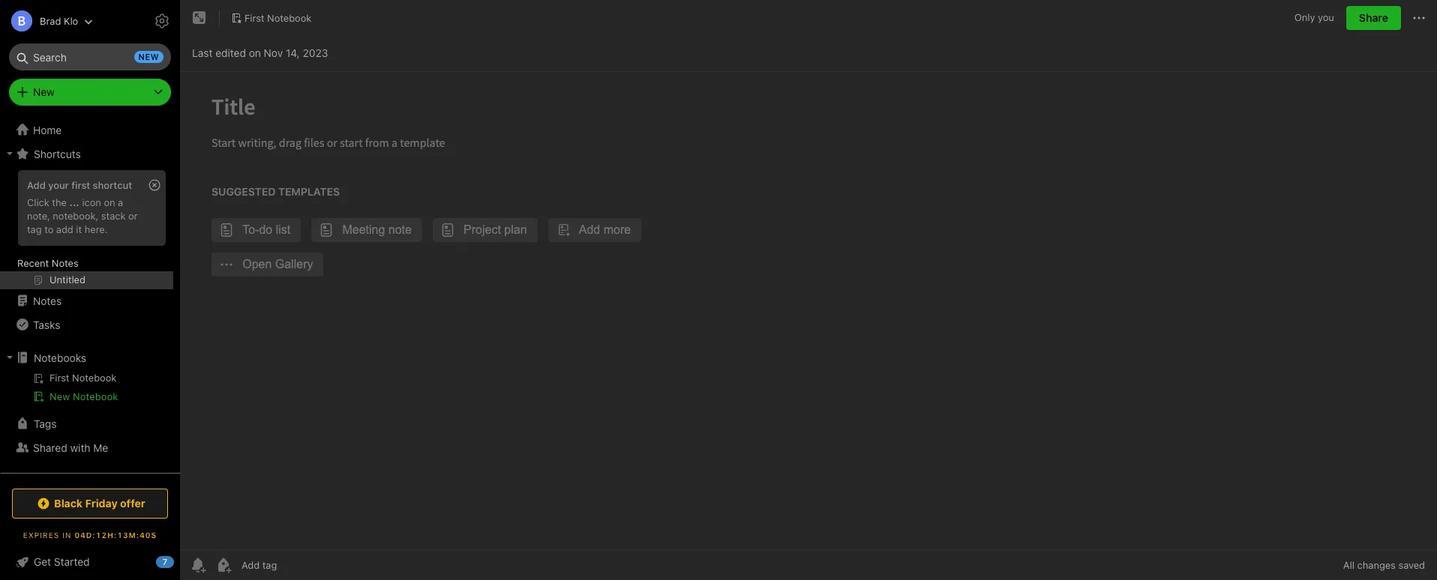 Task type: vqa. For each thing, say whether or not it's contained in the screenshot.
on
yes



Task type: locate. For each thing, give the bounding box(es) containing it.
0 horizontal spatial on
[[104, 196, 115, 208]]

expand note image
[[191, 9, 209, 27]]

notes right recent
[[52, 257, 79, 269]]

your
[[48, 179, 69, 191]]

new search field
[[20, 44, 164, 71]]

the
[[52, 196, 67, 208]]

1 vertical spatial new
[[50, 391, 70, 403]]

notebook
[[267, 12, 311, 24], [73, 391, 118, 403]]

black
[[54, 497, 83, 510]]

click to collapse image
[[174, 553, 186, 571]]

saved
[[1398, 560, 1425, 572]]

to
[[44, 223, 53, 235]]

notebook up "tags" button
[[73, 391, 118, 403]]

note,
[[27, 210, 50, 222]]

new notebook button
[[0, 388, 173, 406]]

click the ...
[[27, 196, 79, 208]]

add
[[56, 223, 73, 235]]

expires
[[23, 531, 59, 540]]

add
[[27, 179, 46, 191]]

0 vertical spatial notebook
[[267, 12, 311, 24]]

1 horizontal spatial notebook
[[267, 12, 311, 24]]

tree
[[0, 118, 180, 502]]

notebook inside button
[[73, 391, 118, 403]]

notes link
[[0, 289, 173, 313]]

7
[[163, 557, 167, 567]]

new inside new 'popup button'
[[33, 86, 55, 98]]

new up home
[[33, 86, 55, 98]]

click
[[27, 196, 49, 208]]

...
[[69, 196, 79, 208]]

notebook for first notebook
[[267, 12, 311, 24]]

Search text field
[[20, 44, 161, 71]]

tag
[[27, 223, 42, 235]]

it
[[76, 223, 82, 235]]

me
[[93, 441, 108, 454]]

black friday offer
[[54, 497, 145, 510]]

group
[[0, 166, 173, 295]]

on
[[249, 46, 261, 59], [104, 196, 115, 208]]

tree containing home
[[0, 118, 180, 502]]

group containing add your first shortcut
[[0, 166, 173, 295]]

offer
[[120, 497, 145, 510]]

0 vertical spatial new
[[33, 86, 55, 98]]

notes
[[52, 257, 79, 269], [33, 294, 62, 307]]

started
[[54, 556, 90, 569]]

you
[[1318, 11, 1334, 23]]

friday
[[85, 497, 118, 510]]

on inside the note window element
[[249, 46, 261, 59]]

home
[[33, 123, 62, 136]]

on left nov
[[249, 46, 261, 59]]

Note Editor text field
[[180, 72, 1437, 550]]

notebook inside button
[[267, 12, 311, 24]]

notebook for new notebook
[[73, 391, 118, 403]]

notes up tasks
[[33, 294, 62, 307]]

notes inside group
[[52, 257, 79, 269]]

shared
[[33, 441, 67, 454]]

More actions field
[[1410, 6, 1428, 30]]

icon on a note, notebook, stack or tag to add it here.
[[27, 196, 138, 235]]

notebooks
[[34, 351, 86, 364]]

1 vertical spatial notebook
[[73, 391, 118, 403]]

0 vertical spatial notes
[[52, 257, 79, 269]]

new notebook group
[[0, 370, 173, 412]]

share button
[[1346, 6, 1401, 30]]

04d:12h:13m:40s
[[75, 531, 157, 540]]

1 horizontal spatial on
[[249, 46, 261, 59]]

tags
[[34, 417, 57, 430]]

tasks
[[33, 318, 60, 331]]

tags button
[[0, 412, 173, 436]]

on left a
[[104, 196, 115, 208]]

1 vertical spatial on
[[104, 196, 115, 208]]

new up tags
[[50, 391, 70, 403]]

new
[[33, 86, 55, 98], [50, 391, 70, 403]]

last
[[192, 46, 213, 59]]

new inside new notebook button
[[50, 391, 70, 403]]

only
[[1294, 11, 1315, 23]]

0 vertical spatial on
[[249, 46, 261, 59]]

add a reminder image
[[189, 557, 207, 575]]

share
[[1359, 11, 1388, 24]]

0 horizontal spatial notebook
[[73, 391, 118, 403]]

shortcuts
[[34, 147, 81, 160]]

shared with me link
[[0, 436, 173, 460]]

get started
[[34, 556, 90, 569]]

notebook right first
[[267, 12, 311, 24]]

black friday offer button
[[12, 489, 168, 519]]



Task type: describe. For each thing, give the bounding box(es) containing it.
nov
[[264, 46, 283, 59]]

all changes saved
[[1343, 560, 1425, 572]]

notebooks link
[[0, 346, 173, 370]]

new for new notebook
[[50, 391, 70, 403]]

recent notes
[[17, 257, 79, 269]]

Add tag field
[[240, 559, 353, 572]]

icon
[[82, 196, 101, 208]]

expand notebooks image
[[4, 352, 16, 364]]

here.
[[85, 223, 108, 235]]

2023
[[303, 46, 328, 59]]

add tag image
[[215, 557, 233, 575]]

shortcut
[[93, 179, 132, 191]]

first notebook button
[[226, 8, 317, 29]]

new
[[138, 52, 159, 62]]

changes
[[1357, 560, 1396, 572]]

get
[[34, 556, 51, 569]]

a
[[118, 196, 123, 208]]

klo
[[64, 15, 78, 27]]

on inside icon on a note, notebook, stack or tag to add it here.
[[104, 196, 115, 208]]

new for new
[[33, 86, 55, 98]]

brad
[[40, 15, 61, 27]]

only you
[[1294, 11, 1334, 23]]

expires in 04d:12h:13m:40s
[[23, 531, 157, 540]]

first
[[245, 12, 264, 24]]

1 vertical spatial notes
[[33, 294, 62, 307]]

shortcuts button
[[0, 142, 173, 166]]

shared with me
[[33, 441, 108, 454]]

with
[[70, 441, 90, 454]]

new button
[[9, 79, 171, 106]]

home link
[[0, 118, 180, 142]]

edited
[[215, 46, 246, 59]]

brad klo
[[40, 15, 78, 27]]

more actions image
[[1410, 9, 1428, 27]]

stack
[[101, 210, 126, 222]]

new notebook
[[50, 391, 118, 403]]

all
[[1343, 560, 1355, 572]]

14,
[[286, 46, 300, 59]]

add your first shortcut
[[27, 179, 132, 191]]

notebook,
[[53, 210, 98, 222]]

tasks button
[[0, 313, 173, 337]]

settings image
[[153, 12, 171, 30]]

last edited on nov 14, 2023
[[192, 46, 328, 59]]

first notebook
[[245, 12, 311, 24]]

in
[[62, 531, 72, 540]]

recent
[[17, 257, 49, 269]]

or
[[128, 210, 138, 222]]

first
[[71, 179, 90, 191]]

Account field
[[0, 6, 93, 36]]

Help and Learning task checklist field
[[0, 551, 180, 575]]

note window element
[[180, 0, 1437, 581]]



